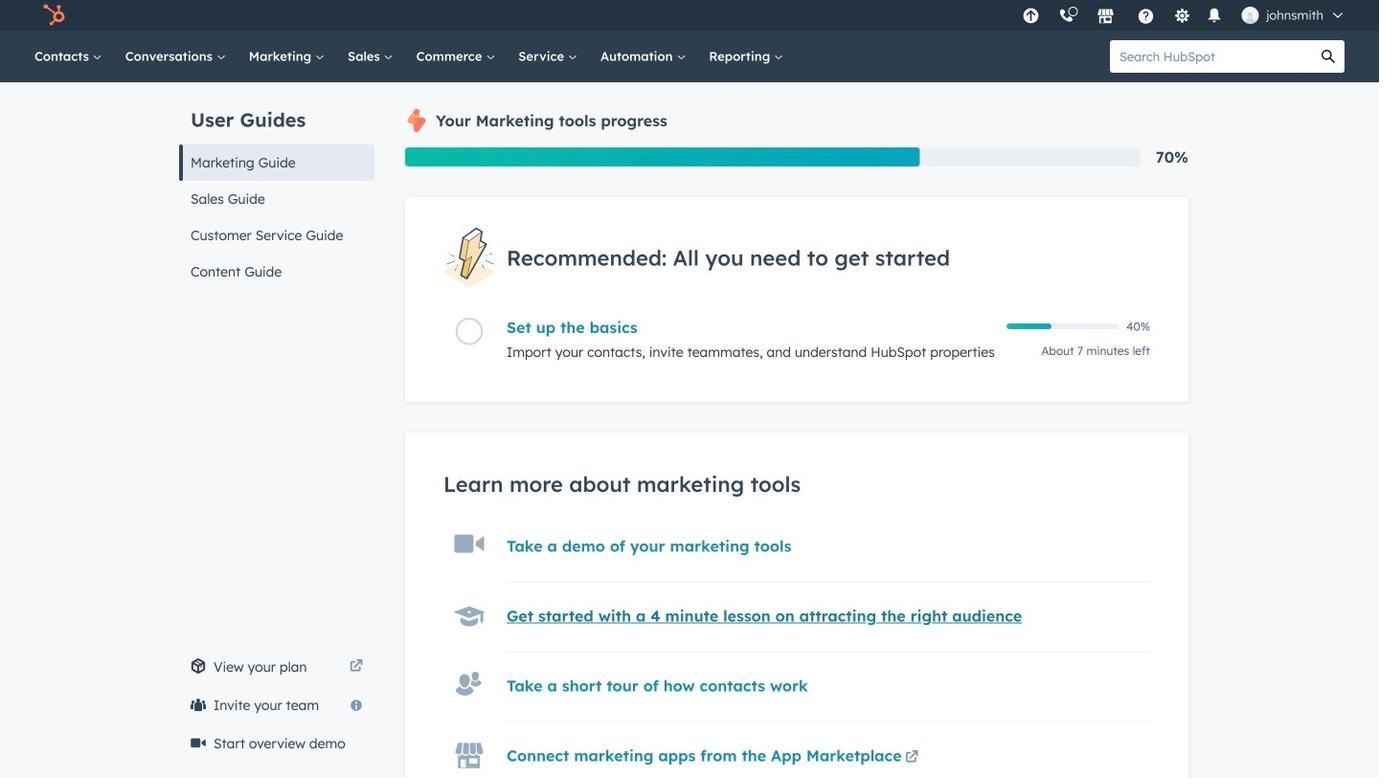 Task type: vqa. For each thing, say whether or not it's contained in the screenshot.
middle or
no



Task type: locate. For each thing, give the bounding box(es) containing it.
user guides element
[[179, 82, 375, 290]]

[object object] complete progress bar
[[1007, 324, 1052, 330]]

progress bar
[[405, 148, 920, 167]]

marketplaces image
[[1097, 9, 1114, 26]]

menu
[[1013, 0, 1356, 31]]

link opens in a new window image
[[350, 656, 363, 679], [350, 661, 363, 674], [905, 752, 919, 766]]



Task type: describe. For each thing, give the bounding box(es) containing it.
link opens in a new window image
[[905, 747, 919, 770]]

john smith image
[[1242, 7, 1259, 24]]

Search HubSpot search field
[[1110, 40, 1312, 73]]



